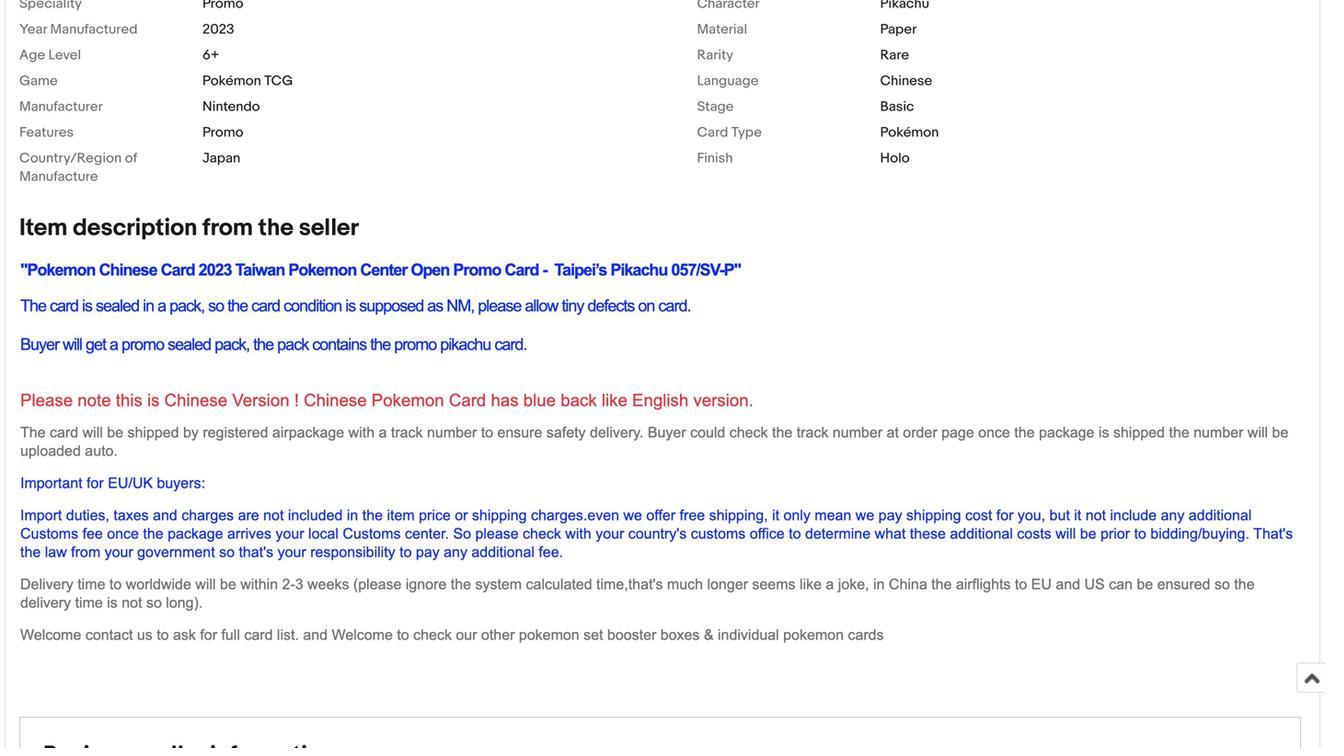 Task type: describe. For each thing, give the bounding box(es) containing it.
rarity
[[697, 47, 734, 63]]

2023
[[203, 21, 234, 38]]

of
[[125, 150, 137, 167]]

item description from the seller
[[19, 214, 359, 243]]

card type
[[697, 124, 762, 141]]

finish
[[697, 150, 733, 167]]

level
[[48, 47, 81, 63]]

promo
[[203, 124, 244, 141]]

country/region of manufacture
[[19, 150, 137, 185]]

paper
[[881, 21, 917, 38]]

material
[[697, 21, 748, 38]]

pokémon for pokémon tcg
[[203, 73, 261, 89]]

item
[[19, 214, 68, 243]]

from
[[203, 214, 253, 243]]

japan
[[203, 150, 240, 167]]

manufactured
[[50, 21, 138, 38]]

year manufactured
[[19, 21, 138, 38]]



Task type: locate. For each thing, give the bounding box(es) containing it.
1 horizontal spatial pokémon
[[881, 124, 939, 141]]

pokémon
[[203, 73, 261, 89], [881, 124, 939, 141]]

game
[[19, 73, 58, 89]]

0 vertical spatial pokémon
[[203, 73, 261, 89]]

stage
[[697, 98, 734, 115]]

the
[[258, 214, 294, 243]]

nintendo
[[203, 98, 260, 115]]

pokémon tcg
[[203, 73, 293, 89]]

chinese
[[881, 73, 933, 89]]

pokémon down basic
[[881, 124, 939, 141]]

pokémon up nintendo
[[203, 73, 261, 89]]

features
[[19, 124, 74, 141]]

language
[[697, 73, 759, 89]]

manufacture
[[19, 168, 98, 185]]

description
[[73, 214, 197, 243]]

tcg
[[264, 73, 293, 89]]

card
[[697, 124, 729, 141]]

rare
[[881, 47, 910, 63]]

6+
[[203, 47, 220, 63]]

type
[[732, 124, 762, 141]]

year
[[19, 21, 47, 38]]

basic
[[881, 98, 915, 115]]

age
[[19, 47, 45, 63]]

manufacturer
[[19, 98, 103, 115]]

1 vertical spatial pokémon
[[881, 124, 939, 141]]

pokémon for pokémon
[[881, 124, 939, 141]]

seller
[[299, 214, 359, 243]]

country/region
[[19, 150, 122, 167]]

holo
[[881, 150, 910, 167]]

0 horizontal spatial pokémon
[[203, 73, 261, 89]]

age level
[[19, 47, 81, 63]]



Task type: vqa. For each thing, say whether or not it's contained in the screenshot.
2023
yes



